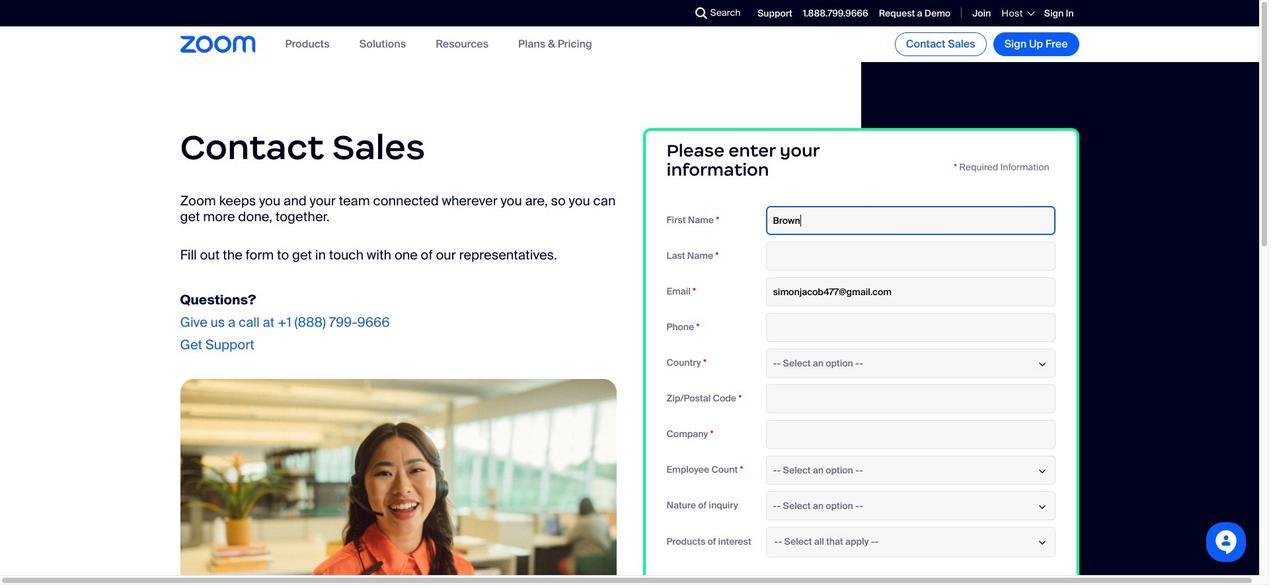 Task type: vqa. For each thing, say whether or not it's contained in the screenshot.
the leftmost 'Sign'
no



Task type: locate. For each thing, give the bounding box(es) containing it.
None text field
[[766, 242, 1055, 271], [766, 313, 1055, 342], [766, 420, 1055, 449], [766, 242, 1055, 271], [766, 313, 1055, 342], [766, 420, 1055, 449]]

email@yourcompany.com text field
[[766, 277, 1055, 306]]

search image
[[695, 7, 707, 19], [695, 7, 707, 19]]

None text field
[[766, 206, 1055, 235], [766, 384, 1055, 414], [766, 206, 1055, 235], [766, 384, 1055, 414]]

None search field
[[647, 3, 698, 24]]



Task type: describe. For each thing, give the bounding box(es) containing it.
customer support agent image
[[180, 379, 616, 586]]

zoom logo image
[[180, 36, 255, 53]]



